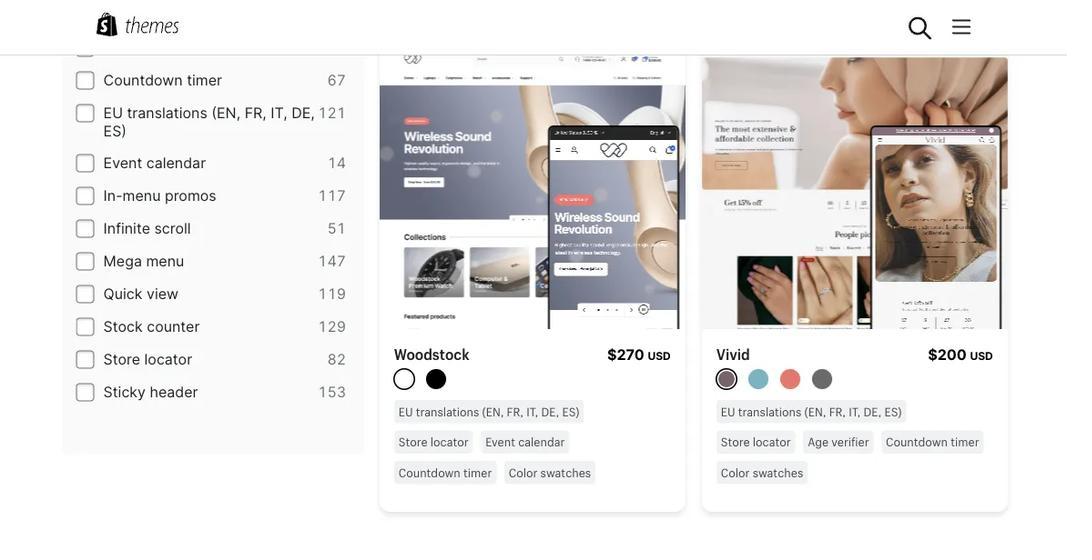 Task type: vqa. For each thing, say whether or not it's contained in the screenshot.


Task type: locate. For each thing, give the bounding box(es) containing it.
1 horizontal spatial event
[[486, 435, 515, 451]]

countdown timer button down event calendar button
[[394, 462, 497, 485]]

2 horizontal spatial color swatches
[[721, 466, 803, 481]]

0 vertical spatial countdown timer link
[[882, 431, 988, 455]]

countdown timer button right verifier
[[882, 431, 984, 455]]

de, up event calendar link in the bottom of the page
[[541, 405, 559, 420]]

0 horizontal spatial countdown timer button
[[394, 462, 497, 485]]

2 eu translations (en, fr, it, de, es) link from the left
[[717, 401, 910, 424]]

usd right "$200"
[[970, 350, 993, 363]]

promos
[[165, 187, 217, 205]]

it, inside eu translations (en, fr, it, de, es) 121
[[271, 104, 287, 122]]

1 vertical spatial countdown
[[886, 435, 948, 451]]

store locator down woodstock
[[399, 435, 469, 451]]

es) for woodstock
[[562, 405, 580, 420]]

list box up verifier
[[717, 370, 993, 397]]

countdown timer link
[[882, 431, 988, 455], [394, 462, 504, 485]]

age verifier
[[808, 435, 869, 451]]

1 horizontal spatial (en,
[[482, 405, 504, 420]]

locator for woodstock
[[431, 435, 469, 451]]

stock
[[103, 318, 143, 336]]

fr, inside eu translations (en, fr, it, de, es) 121
[[245, 104, 267, 122]]

color swatches button for woodstock
[[504, 462, 596, 485]]

eu translations (en, fr, it, de, es) link up age
[[717, 401, 910, 424]]

countdown timer button
[[882, 431, 984, 455], [394, 462, 497, 485]]

list box for vivid
[[717, 370, 993, 397]]

2 horizontal spatial locator
[[753, 435, 791, 451]]

countdown for woodstock
[[399, 466, 461, 481]]

timer up eu translations (en, fr, it, de, es) 121
[[187, 71, 222, 89]]

1 horizontal spatial locator
[[431, 435, 469, 451]]

0 horizontal spatial countdown timer
[[103, 71, 222, 89]]

2 color swatches link from the left
[[717, 462, 812, 485]]

0 horizontal spatial es)
[[103, 122, 127, 140]]

0 horizontal spatial store locator button
[[394, 431, 473, 455]]

de, for vivid
[[864, 405, 882, 420]]

menu
[[123, 187, 161, 205], [146, 253, 184, 270]]

$270
[[607, 346, 645, 364]]

es) for vivid
[[885, 405, 902, 420]]

0 horizontal spatial it,
[[271, 104, 287, 122]]

1 vertical spatial menu
[[146, 253, 184, 270]]

eu translations (en, fr, it, de, es) up age
[[721, 405, 902, 420]]

eu
[[103, 104, 123, 122], [399, 405, 413, 420], [721, 405, 735, 420]]

0 vertical spatial event
[[103, 154, 142, 172]]

usd inside $270 usd
[[648, 350, 671, 363]]

countdown timer down event calendar button
[[399, 466, 492, 481]]

translations for vivid
[[738, 405, 802, 420]]

117
[[318, 187, 346, 205]]

1 horizontal spatial color
[[509, 466, 538, 481]]

fr, for woodstock
[[507, 405, 524, 420]]

(en, up promos
[[212, 104, 241, 122]]

0 horizontal spatial usd
[[648, 350, 671, 363]]

countdown timer link down event calendar button
[[394, 462, 504, 485]]

1 horizontal spatial color swatches link
[[717, 462, 812, 485]]

menu up infinite scroll
[[123, 187, 161, 205]]

2 horizontal spatial fr,
[[829, 405, 846, 420]]

1 horizontal spatial event calendar
[[486, 435, 565, 451]]

1 horizontal spatial eu translations (en, fr, it, de, es) link
[[717, 401, 910, 424]]

mega
[[103, 253, 142, 270]]

store
[[103, 351, 140, 369], [399, 435, 428, 451], [721, 435, 750, 451]]

2 horizontal spatial store
[[721, 435, 750, 451]]

2 horizontal spatial color
[[721, 466, 750, 481]]

1 store locator button from the left
[[394, 431, 473, 455]]

color swatches link down age
[[717, 462, 812, 485]]

counter
[[147, 318, 200, 336]]

eu translations (en, fr, it, de, es) button up age
[[717, 401, 907, 424]]

2 horizontal spatial es)
[[885, 405, 902, 420]]

eu down vivid
[[721, 405, 735, 420]]

store locator button
[[394, 431, 473, 455], [717, 431, 796, 455]]

infinite scroll
[[103, 220, 191, 238]]

eu down woodstock link
[[399, 405, 413, 420]]

store locator link left age
[[717, 431, 803, 455]]

locator down counter
[[144, 351, 192, 369]]

(en, up event calendar button
[[482, 405, 504, 420]]

color swatches button
[[504, 462, 596, 485], [717, 462, 808, 485]]

translations up in-menu promos
[[127, 104, 207, 122]]

fr, for vivid
[[829, 405, 846, 420]]

1 horizontal spatial de,
[[541, 405, 559, 420]]

0 horizontal spatial eu translations (en, fr, it, de, es)
[[399, 405, 580, 420]]

countdown timer down the shopify image at the left top of the page
[[103, 71, 222, 89]]

timer down event calendar button
[[464, 466, 492, 481]]

1 horizontal spatial countdown
[[399, 466, 461, 481]]

1 vertical spatial event calendar
[[486, 435, 565, 451]]

scroll
[[154, 220, 191, 238]]

translations
[[127, 104, 207, 122], [416, 405, 479, 420], [738, 405, 802, 420]]

0 horizontal spatial store locator
[[103, 351, 192, 369]]

1 horizontal spatial fr,
[[507, 405, 524, 420]]

store locator button for woodstock
[[394, 431, 473, 455]]

store locator left age
[[721, 435, 791, 451]]

store locator link
[[394, 431, 481, 455], [717, 431, 803, 455]]

1 vertical spatial countdown timer link
[[394, 462, 504, 485]]

1 horizontal spatial eu
[[399, 405, 413, 420]]

color
[[103, 39, 140, 56], [509, 466, 538, 481], [721, 466, 750, 481]]

1 color swatches link from the left
[[504, 462, 599, 485]]

2 horizontal spatial translations
[[738, 405, 802, 420]]

147
[[318, 253, 346, 270]]

locator
[[144, 351, 192, 369], [431, 435, 469, 451], [753, 435, 791, 451]]

event
[[103, 154, 142, 172], [486, 435, 515, 451]]

2 color swatches button from the left
[[717, 462, 808, 485]]

color swatches down breadcrumbs
[[103, 39, 210, 56]]

eu inside eu translations (en, fr, it, de, es) 121
[[103, 104, 123, 122]]

1 horizontal spatial store locator button
[[717, 431, 796, 455]]

2 vertical spatial timer
[[464, 466, 492, 481]]

color swatches button down age
[[717, 462, 808, 485]]

es)
[[103, 122, 127, 140], [562, 405, 580, 420], [885, 405, 902, 420]]

1 horizontal spatial usd
[[970, 350, 993, 363]]

countdown timer right verifier
[[886, 435, 979, 451]]

swatches
[[144, 39, 210, 56], [541, 466, 591, 481], [753, 466, 803, 481]]

store down woodstock
[[399, 435, 428, 451]]

0 horizontal spatial calendar
[[146, 154, 206, 172]]

open main navigation image
[[953, 18, 971, 36]]

1 vertical spatial countdown timer
[[886, 435, 979, 451]]

fr,
[[245, 104, 267, 122], [507, 405, 524, 420], [829, 405, 846, 420]]

0 vertical spatial calendar
[[146, 154, 206, 172]]

82
[[327, 351, 346, 369]]

swatches for vivid
[[753, 466, 803, 481]]

0 horizontal spatial timer
[[187, 71, 222, 89]]

eu translations (en, fr, it, de, es) button for woodstock
[[394, 401, 584, 424]]

1 vertical spatial countdown timer button
[[394, 462, 497, 485]]

2 vertical spatial countdown
[[399, 466, 461, 481]]

timer down $200 usd
[[951, 435, 979, 451]]

0 vertical spatial countdown timer button
[[882, 431, 984, 455]]

translations down woodstock link
[[416, 405, 479, 420]]

2 horizontal spatial countdown timer
[[886, 435, 979, 451]]

countdown
[[103, 71, 183, 89], [886, 435, 948, 451], [399, 466, 461, 481]]

0 horizontal spatial event calendar
[[103, 154, 206, 172]]

2 horizontal spatial de,
[[864, 405, 882, 420]]

de,
[[292, 104, 315, 122], [541, 405, 559, 420], [864, 405, 882, 420]]

translations for woodstock
[[416, 405, 479, 420]]

1 horizontal spatial color swatches button
[[717, 462, 808, 485]]

store locator button left age
[[717, 431, 796, 455]]

translations down vivid
[[738, 405, 802, 420]]

countdown timer link right verifier
[[882, 431, 988, 455]]

event calendar
[[103, 154, 206, 172], [486, 435, 565, 451]]

timer
[[187, 71, 222, 89], [951, 435, 979, 451], [464, 466, 492, 481]]

0 horizontal spatial de,
[[292, 104, 315, 122]]

woodstock link
[[394, 345, 470, 364]]

0 vertical spatial menu
[[123, 187, 161, 205]]

color swatches link down event calendar link in the bottom of the page
[[504, 462, 599, 485]]

0 horizontal spatial store
[[103, 351, 140, 369]]

color swatches down age verifier button at the right
[[721, 466, 803, 481]]

eu translations (en, fr, it, de, es) button up event calendar button
[[394, 401, 584, 424]]

timer for vivid
[[951, 435, 979, 451]]

1 horizontal spatial countdown timer link
[[882, 431, 988, 455]]

it, up event calendar link in the bottom of the page
[[527, 405, 538, 420]]

eu translations (en, fr, it, de, es) link for woodstock
[[394, 401, 588, 424]]

0 horizontal spatial eu translations (en, fr, it, de, es) button
[[394, 401, 584, 424]]

color swatches link for woodstock
[[504, 462, 599, 485]]

0 horizontal spatial color swatches link
[[504, 462, 599, 485]]

swatches for woodstock
[[541, 466, 591, 481]]

1 vertical spatial timer
[[951, 435, 979, 451]]

0 vertical spatial countdown timer
[[103, 71, 222, 89]]

0 horizontal spatial event
[[103, 154, 142, 172]]

0 vertical spatial timer
[[187, 71, 222, 89]]

2 eu translations (en, fr, it, de, es) button from the left
[[717, 401, 907, 424]]

de, up verifier
[[864, 405, 882, 420]]

fr, left 121
[[245, 104, 267, 122]]

2 horizontal spatial (en,
[[805, 405, 826, 420]]

1 horizontal spatial calendar
[[518, 435, 565, 451]]

menu for mega
[[146, 253, 184, 270]]

eu translations (en, fr, it, de, es) link
[[394, 401, 588, 424], [717, 401, 910, 424]]

swatches down breadcrumbs
[[144, 39, 210, 56]]

calendar
[[146, 154, 206, 172], [518, 435, 565, 451]]

2 horizontal spatial swatches
[[753, 466, 803, 481]]

color swatches down event calendar link in the bottom of the page
[[509, 466, 591, 481]]

color swatches button down event calendar link in the bottom of the page
[[504, 462, 596, 485]]

store for woodstock
[[399, 435, 428, 451]]

1 horizontal spatial eu translations (en, fr, it, de, es)
[[721, 405, 902, 420]]

eu translations (en, fr, it, de, es) button
[[394, 401, 584, 424], [717, 401, 907, 424]]

store locator up sticky header
[[103, 351, 192, 369]]

(en, up age
[[805, 405, 826, 420]]

67
[[327, 71, 346, 89]]

mega menu
[[103, 253, 184, 270]]

woodstock
[[394, 345, 470, 364]]

1 color swatches button from the left
[[504, 462, 596, 485]]

color swatches
[[103, 39, 210, 56], [509, 466, 591, 481], [721, 466, 803, 481]]

it, left 121
[[271, 104, 287, 122]]

1 store locator link from the left
[[394, 431, 481, 455]]

usd inside $200 usd
[[970, 350, 993, 363]]

2 horizontal spatial timer
[[951, 435, 979, 451]]

0 horizontal spatial color
[[103, 39, 140, 56]]

1 horizontal spatial translations
[[416, 405, 479, 420]]

usd
[[648, 350, 671, 363], [970, 350, 993, 363]]

2 horizontal spatial countdown
[[886, 435, 948, 451]]

countdown for vivid
[[886, 435, 948, 451]]

2 store locator link from the left
[[717, 431, 803, 455]]

1 horizontal spatial list box
[[717, 370, 993, 397]]

swatches down age verifier button at the right
[[753, 466, 803, 481]]

0 horizontal spatial translations
[[127, 104, 207, 122]]

color swatches link
[[504, 462, 599, 485], [717, 462, 812, 485]]

0 horizontal spatial fr,
[[245, 104, 267, 122]]

1 horizontal spatial it,
[[527, 405, 538, 420]]

it, up verifier
[[849, 405, 861, 420]]

0 horizontal spatial color swatches button
[[504, 462, 596, 485]]

locator left age
[[753, 435, 791, 451]]

0 horizontal spatial eu translations (en, fr, it, de, es) link
[[394, 401, 588, 424]]

store down stock
[[103, 351, 140, 369]]

0 horizontal spatial swatches
[[144, 39, 210, 56]]

2 eu translations (en, fr, it, de, es) from the left
[[721, 405, 902, 420]]

1 horizontal spatial store locator link
[[717, 431, 803, 455]]

eu translations (en, fr, it, de, es) up event calendar button
[[399, 405, 580, 420]]

0 horizontal spatial countdown timer link
[[394, 462, 504, 485]]

desktop preview for vivid in the "ruby" style image
[[694, 38, 1016, 441]]

1 horizontal spatial store locator
[[399, 435, 469, 451]]

1 eu translations (en, fr, it, de, es) button from the left
[[394, 401, 584, 424]]

eu for vivid
[[721, 405, 735, 420]]

breadcrumbs
[[103, 6, 195, 24]]

2 usd from the left
[[970, 350, 993, 363]]

locator left event calendar button
[[431, 435, 469, 451]]

fr, up event calendar button
[[507, 405, 524, 420]]

1 vertical spatial event
[[486, 435, 515, 451]]

list box up event calendar link in the bottom of the page
[[394, 370, 671, 397]]

(en, for woodstock
[[482, 405, 504, 420]]

1 usd from the left
[[648, 350, 671, 363]]

de, left 121
[[292, 104, 315, 122]]

0 horizontal spatial store locator link
[[394, 431, 481, 455]]

age verifier link
[[803, 431, 882, 455]]

2 store locator button from the left
[[717, 431, 796, 455]]

countdown timer button for vivid
[[882, 431, 984, 455]]

de, inside eu translations (en, fr, it, de, es) 121
[[292, 104, 315, 122]]

usd for woodstock
[[648, 350, 671, 363]]

1 vertical spatial calendar
[[518, 435, 565, 451]]

locator for vivid
[[753, 435, 791, 451]]

1 horizontal spatial color swatches
[[509, 466, 591, 481]]

1 list box from the left
[[394, 370, 671, 397]]

(en,
[[212, 104, 241, 122], [482, 405, 504, 420], [805, 405, 826, 420]]

eu up in-
[[103, 104, 123, 122]]

infinite
[[103, 220, 150, 238]]

usd right $270
[[648, 350, 671, 363]]

0 horizontal spatial list box
[[394, 370, 671, 397]]

1 horizontal spatial swatches
[[541, 466, 591, 481]]

2 list box from the left
[[717, 370, 993, 397]]

1 eu translations (en, fr, it, de, es) from the left
[[399, 405, 580, 420]]

0 vertical spatial event calendar
[[103, 154, 206, 172]]

1 horizontal spatial timer
[[464, 466, 492, 481]]

countdown timer button for woodstock
[[394, 462, 497, 485]]

0 horizontal spatial color swatches
[[103, 39, 210, 56]]

2 horizontal spatial store locator
[[721, 435, 791, 451]]

list box
[[394, 370, 671, 397], [717, 370, 993, 397]]

2 horizontal spatial it,
[[849, 405, 861, 420]]

fr, up age verifier
[[829, 405, 846, 420]]

store left age
[[721, 435, 750, 451]]

menu up view
[[146, 253, 184, 270]]

2 horizontal spatial eu
[[721, 405, 735, 420]]

1 horizontal spatial countdown timer
[[399, 466, 492, 481]]

0 horizontal spatial (en,
[[212, 104, 241, 122]]

1 horizontal spatial eu translations (en, fr, it, de, es) button
[[717, 401, 907, 424]]

1 horizontal spatial countdown timer button
[[882, 431, 984, 455]]

(en, inside eu translations (en, fr, it, de, es) 121
[[212, 104, 241, 122]]

1 horizontal spatial es)
[[562, 405, 580, 420]]

1 eu translations (en, fr, it, de, es) link from the left
[[394, 401, 588, 424]]

store locator button down woodstock
[[394, 431, 473, 455]]

0 horizontal spatial eu
[[103, 104, 123, 122]]

it, for woodstock
[[527, 405, 538, 420]]

store locator
[[103, 351, 192, 369], [399, 435, 469, 451], [721, 435, 791, 451]]

age
[[808, 435, 829, 451]]

swatches down event calendar link in the bottom of the page
[[541, 466, 591, 481]]

121
[[318, 104, 346, 122]]

$270 usd
[[607, 346, 671, 364]]

store locator link down woodstock
[[394, 431, 481, 455]]

129
[[318, 318, 346, 336]]

eu translations (en, fr, it, de, es)
[[399, 405, 580, 420], [721, 405, 902, 420]]

2 vertical spatial countdown timer
[[399, 466, 492, 481]]

eu translations (en, fr, it, de, es) link up event calendar button
[[394, 401, 588, 424]]

1 horizontal spatial store
[[399, 435, 428, 451]]

0 horizontal spatial countdown
[[103, 71, 183, 89]]

countdown timer
[[103, 71, 222, 89], [886, 435, 979, 451], [399, 466, 492, 481]]

it,
[[271, 104, 287, 122], [527, 405, 538, 420], [849, 405, 861, 420]]

stock counter
[[103, 318, 200, 336]]



Task type: describe. For each thing, give the bounding box(es) containing it.
eu translations (en, fr, it, de, es) 121
[[103, 104, 346, 140]]

$200
[[928, 346, 967, 364]]

desktop preview for woodstock in the "light" style image
[[371, 38, 694, 441]]

store locator link for woodstock
[[394, 431, 481, 455]]

search the theme store image
[[909, 17, 938, 46]]

store for vivid
[[721, 435, 750, 451]]

shopify image
[[97, 12, 251, 41]]

de, for woodstock
[[541, 405, 559, 420]]

countdown timer link for vivid
[[882, 431, 988, 455]]

age verifier button
[[803, 431, 874, 455]]

$200 usd
[[928, 346, 993, 364]]

in-menu promos
[[103, 187, 217, 205]]

vivid link
[[717, 345, 750, 364]]

color swatches for vivid
[[721, 466, 803, 481]]

color swatches for woodstock
[[509, 466, 591, 481]]

vivid
[[717, 345, 750, 364]]

verifier
[[832, 435, 869, 451]]

view
[[147, 285, 179, 303]]

list box for woodstock
[[394, 370, 671, 397]]

store locator for vivid
[[721, 435, 791, 451]]

color for vivid
[[721, 466, 750, 481]]

translations inside eu translations (en, fr, it, de, es) 121
[[127, 104, 207, 122]]

color for woodstock
[[509, 466, 538, 481]]

store locator for woodstock
[[399, 435, 469, 451]]

51
[[327, 220, 346, 238]]

eu for woodstock
[[399, 405, 413, 420]]

sticky header
[[103, 384, 198, 401]]

in-
[[103, 187, 123, 205]]

timer for woodstock
[[464, 466, 492, 481]]

color swatches link for vivid
[[717, 462, 812, 485]]

store locator button for vivid
[[717, 431, 796, 455]]

event calendar button
[[481, 431, 569, 455]]

header
[[150, 384, 198, 401]]

countdown timer for vivid
[[886, 435, 979, 451]]

153
[[318, 384, 346, 401]]

color swatches button for vivid
[[717, 462, 808, 485]]

eu translations (en, fr, it, de, es) for woodstock
[[399, 405, 580, 420]]

menu for in-
[[123, 187, 161, 205]]

it, for vivid
[[849, 405, 861, 420]]

countdown timer for woodstock
[[399, 466, 492, 481]]

14
[[327, 154, 346, 172]]

sticky
[[103, 384, 146, 401]]

133
[[318, 39, 346, 56]]

event calendar link
[[481, 431, 573, 455]]

quick view
[[103, 285, 179, 303]]

quick
[[103, 285, 143, 303]]

eu translations (en, fr, it, de, es) button for vivid
[[717, 401, 907, 424]]

0 vertical spatial countdown
[[103, 71, 183, 89]]

event calendar inside button
[[486, 435, 565, 451]]

es) inside eu translations (en, fr, it, de, es) 121
[[103, 122, 127, 140]]

eu translations (en, fr, it, de, es) for vivid
[[721, 405, 902, 420]]

store locator link for vivid
[[717, 431, 803, 455]]

mobile preview for woodstock in the "light" style image
[[548, 126, 679, 356]]

119
[[318, 285, 346, 303]]

event inside button
[[486, 435, 515, 451]]

0 horizontal spatial locator
[[144, 351, 192, 369]]

mobile preview for vivid in the "ruby" style image
[[870, 126, 1002, 356]]

(en, for vivid
[[805, 405, 826, 420]]

eu translations (en, fr, it, de, es) link for vivid
[[717, 401, 910, 424]]

usd for vivid
[[970, 350, 993, 363]]

countdown timer link for woodstock
[[394, 462, 504, 485]]

calendar inside button
[[518, 435, 565, 451]]



